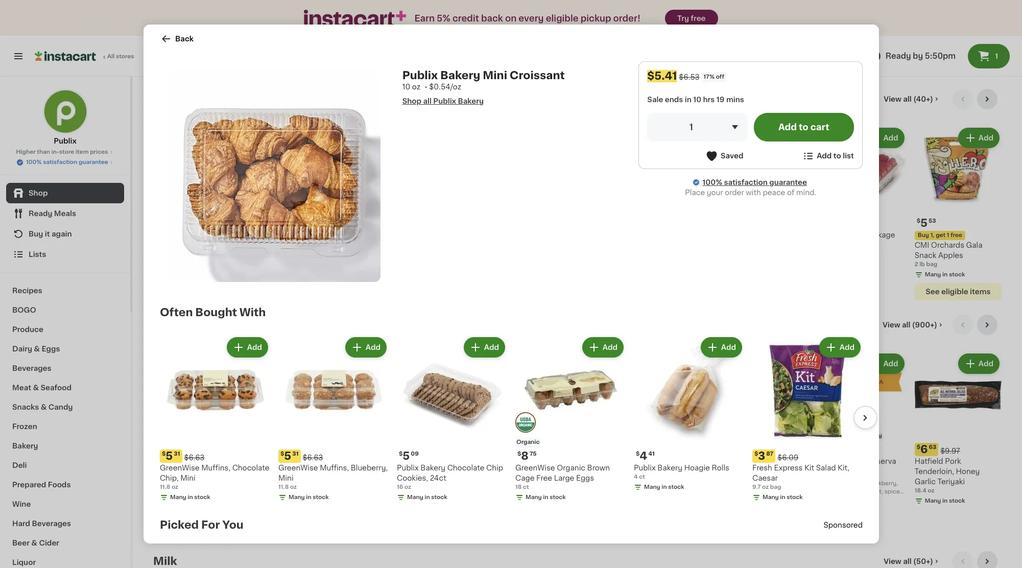 Task type: describe. For each thing, give the bounding box(es) containing it.
apples
[[938, 252, 963, 259]]

$ for $ 4 41
[[636, 451, 639, 457]]

rolls
[[712, 464, 729, 471]]

31 for greenwise muffins, chocolate chip, mini
[[174, 451, 180, 457]]

prepared
[[12, 481, 46, 488]]

medium-bodied dry for viejo
[[821, 432, 882, 438]]

satisfaction inside 100% satisfaction guarantee button
[[43, 159, 77, 165]]

10 inside publix bakery mini croissant 10 oz • $0.54/oz
[[402, 83, 410, 90]]

you
[[222, 519, 243, 530]]

in down unflavored
[[276, 498, 281, 503]]

again
[[52, 230, 72, 238]]

$ for $ 5 31 $6.63 greenwise muffins, blueberry, mini 11.8 oz
[[280, 451, 284, 457]]

19
[[716, 96, 724, 103]]

add for greenwise organic brown cage free large eggs
[[602, 344, 617, 351]]

lager
[[500, 458, 520, 465]]

41 for 4
[[648, 451, 654, 457]]

2 horizontal spatial foods
[[580, 468, 602, 475]]

in right ends
[[685, 96, 691, 103]]

add for fresh express kit salad kit, caesar
[[839, 344, 854, 351]]

buy up the cmi
[[918, 233, 929, 238]]

chocolate inside the $ 5 31 $6.63 greenwise muffins, chocolate chip, mini 11.8 oz
[[232, 464, 269, 471]]

shop link
[[6, 183, 124, 203]]

view all (40+) button
[[880, 89, 944, 109]]

many in stock for strawberries
[[259, 251, 299, 257]]

every
[[519, 14, 544, 22]]

16
[[397, 484, 403, 490]]

add button for publix bakery chocolate chip cookies, 24ct
[[464, 338, 504, 357]]

$3.53 element
[[344, 443, 431, 456]]

notes for campo viejo reserva
[[819, 481, 837, 486]]

0 horizontal spatial eggs
[[42, 345, 60, 352]]

$ for $ 6 63
[[917, 444, 920, 450]]

all for publix
[[423, 98, 431, 105]]

josh
[[629, 458, 647, 465]]

bakery link
[[6, 436, 124, 456]]

$ 8 75
[[517, 451, 536, 461]]

free down "$3.53" element
[[380, 459, 391, 464]]

18
[[515, 484, 521, 490]]

$28.79 original price: $32.09 element
[[248, 443, 335, 456]]

add button for hatfield pork tenderloin, honey garlic teriyaki
[[959, 355, 999, 373]]

mini inside $ 5 31 $6.63 greenwise muffins, blueberry, mini 11.8 oz
[[278, 475, 293, 482]]

publix bakery hoagie rolls 4 ct
[[634, 464, 729, 480]]

$ 4 41
[[636, 451, 654, 461]]

bodied for cellars
[[656, 432, 677, 438]]

$4.41
[[749, 447, 768, 454]]

bogo link
[[6, 300, 124, 320]]

try
[[677, 15, 689, 22]]

oz right 12
[[541, 498, 548, 503]]

10 inside the $ 5 41 $6.53 publix bakery mini croissant 10 oz
[[153, 477, 160, 483]]

$ for $ 1 11
[[346, 218, 349, 224]]

prepared foods
[[12, 481, 71, 488]]

unflavored
[[248, 478, 288, 485]]

hatfield pork tenderloin, honey garlic teriyaki 18.4 oz
[[915, 458, 980, 493]]

chocolate inside publix bakery chocolate chip cookies, 24ct 16 oz
[[447, 464, 484, 471]]

protein
[[277, 458, 303, 465]]

in for hatfield pork tenderloin, honey garlic teriyaki
[[942, 498, 948, 503]]

free
[[536, 475, 552, 482]]

1 vertical spatial 10
[[693, 96, 701, 103]]

mini inside the $ 5 41 $6.53 publix bakery mini croissant 10 oz
[[204, 458, 219, 465]]

1 inside the $ 11 buy 1, get 1 free john soules foods foods beef fajitas
[[566, 459, 569, 464]]

add for isopure protein powder, zero carb protein, unflavored
[[312, 360, 327, 367]]

buy inside the $ 11 buy 1, get 1 free john soules foods foods beef fajitas
[[537, 459, 548, 464]]

and inside notes of blackberry, hazelnut, cinnamon, dark fruit, clove, vanilla, and oak
[[650, 507, 660, 513]]

snacks
[[12, 404, 39, 411]]

•
[[424, 83, 427, 90]]

bakery down frozen
[[12, 442, 38, 450]]

item carousel region containing fresh fruit
[[153, 89, 1002, 307]]

14
[[635, 444, 647, 454]]

0 vertical spatial lb
[[175, 241, 181, 247]]

cmi orchards gala snack apples 2 lb bag
[[915, 242, 983, 267]]

orchards
[[931, 242, 964, 249]]

87
[[766, 451, 773, 457]]

item carousel region containing 5
[[145, 331, 877, 515]]

garlic
[[915, 478, 936, 485]]

greenwise for chip,
[[160, 464, 199, 471]]

reserva
[[867, 458, 896, 465]]

view all (50+) button
[[880, 551, 944, 568]]

oz inside publix bakery chocolate chip cookies, 24ct 16 oz
[[404, 484, 411, 490]]

large
[[554, 475, 574, 482]]

see eligible items button
[[915, 283, 1002, 301]]

oz inside the $ 5 31 $6.63 greenwise muffins, chocolate chip, mini 11.8 oz
[[171, 484, 178, 490]]

1 vertical spatial beverages
[[32, 520, 71, 527]]

stock for greenwise muffins, chocolate chip, mini
[[194, 494, 210, 500]]

stock inside $4.41 tropicana drink, caribbean sunset 2 options many in stock
[[759, 488, 775, 493]]

bodied for viejo
[[847, 432, 867, 438]]

buy 1, get 1 free for pero family farms green beans, snipped
[[347, 459, 391, 464]]

$5.41 original price: $6.53 element
[[153, 443, 240, 456]]

1 inside hass avocado 1 ct
[[344, 241, 346, 247]]

cabernet
[[675, 458, 709, 465]]

bakery for hoagie
[[657, 464, 682, 471]]

greenwise inside greenwise organic brown cage free large eggs 18 ct
[[515, 464, 555, 471]]

24ct
[[430, 475, 446, 482]]

1 vertical spatial view
[[883, 321, 900, 329]]

39
[[648, 444, 656, 450]]

many for hatfield pork tenderloin, honey garlic teriyaki
[[925, 498, 941, 503]]

$6.53 inside the $ 5 41 $6.53 publix bakery mini croissant 10 oz
[[178, 447, 198, 454]]

oak
[[662, 507, 672, 513]]

beans,
[[368, 478, 392, 485]]

stock for hatfield pork tenderloin, honey garlic teriyaki
[[949, 498, 965, 503]]

raspberries package button
[[819, 126, 907, 261]]

product group containing 6
[[915, 352, 1002, 507]]

$ 5 31 $6.63 greenwise muffins, blueberry, mini 11.8 oz
[[278, 451, 387, 490]]

soules
[[554, 468, 578, 475]]

add button for strawberries
[[293, 129, 332, 147]]

drink,
[[761, 458, 782, 465]]

beer inside modelo especial lager mexican beer bottles
[[471, 468, 488, 475]]

1 horizontal spatial 100%
[[702, 179, 722, 186]]

fresh inside $ 3 87 $6.09 fresh express kit salad kit, caesar 9.7 oz bag
[[752, 464, 772, 471]]

higher than in-store item prices
[[16, 149, 108, 155]]

to for cart
[[799, 123, 808, 131]]

each inside banana $0.58 / lb about 0.38 lb each many in stock
[[193, 249, 207, 255]]

it
[[45, 230, 50, 238]]

2 for $32.09
[[750, 477, 754, 483]]

$0.22 each (estimated) element
[[153, 217, 240, 230]]

pepper
[[871, 497, 891, 502]]

2 for 4
[[915, 262, 918, 267]]

produce
[[12, 326, 43, 333]]

view all (50+)
[[884, 558, 933, 565]]

each inside strawberries 1 each
[[252, 241, 266, 247]]

greenwise for mini
[[278, 464, 318, 471]]

service type group
[[585, 46, 725, 66]]

green
[[344, 478, 366, 485]]

in-
[[51, 149, 59, 155]]

41 for 5
[[167, 444, 174, 450]]

hass avocado 1 ct
[[344, 232, 395, 247]]

publix
[[433, 98, 456, 105]]

mini inside publix bakery mini croissant 10 oz • $0.54/oz
[[483, 70, 507, 81]]

add for john soules foods foods beef fajitas
[[598, 360, 613, 367]]

0 vertical spatial each
[[179, 217, 199, 225]]

bakery inside the $ 5 41 $6.53 publix bakery mini croissant 10 oz
[[177, 458, 202, 465]]

often bought with
[[160, 307, 266, 318]]

shop for shop
[[29, 190, 48, 197]]

0 vertical spatial organic
[[516, 439, 539, 445]]

in for publix bakery hoagie rolls
[[661, 484, 667, 490]]

lb for lb
[[186, 249, 191, 255]]

add for banana
[[217, 134, 232, 141]]

add button for greenwise organic brown cage free large eggs
[[583, 338, 622, 357]]

publix logo image
[[43, 89, 88, 134]]

lb for snack
[[920, 262, 925, 267]]

buy up pero
[[347, 459, 358, 464]]

add for raspberries package
[[883, 134, 898, 141]]

buy inside buy it again link
[[29, 230, 43, 238]]

tobacco,
[[819, 497, 844, 502]]

modelo
[[439, 458, 466, 465]]

see
[[926, 288, 940, 295]]

free up orchards in the top right of the page
[[951, 233, 962, 238]]

$ for $ 5 41 $6.53 publix bakery mini croissant 10 oz
[[155, 444, 159, 450]]

clove, inside notes of blackberry, hazelnut, cinnamon, dark fruit, clove, vanilla, and oak
[[688, 499, 705, 505]]

often
[[160, 307, 193, 318]]

buy it again link
[[6, 224, 124, 244]]

1 field
[[647, 113, 747, 141]]

many for publix bakery chocolate chip cookies, 24ct
[[407, 494, 423, 500]]

snack
[[915, 252, 937, 259]]

get inside the $ 11 buy 1, get 1 free john soules foods foods beef fajitas
[[555, 459, 565, 464]]

hass
[[344, 232, 362, 239]]

1 horizontal spatial 100% satisfaction guarantee
[[702, 179, 807, 186]]

bogo
[[12, 306, 36, 314]]

1 vertical spatial beer
[[12, 539, 30, 547]]

$ 11 buy 1, get 1 free john soules foods foods beef fajitas
[[534, 444, 602, 485]]

$ for $ 4 75
[[250, 218, 254, 224]]

view all (40+)
[[884, 96, 933, 103]]

snacks & candy
[[12, 404, 73, 411]]

many in stock for greenwise organic brown cage free large eggs
[[525, 494, 566, 500]]

shop the weekly ad link
[[153, 319, 266, 331]]

ct inside greenwise organic brown cage free large eggs 18 ct
[[523, 484, 529, 490]]

$ for $ 5 53
[[917, 218, 920, 224]]

hrs
[[703, 96, 715, 103]]

$ 3 87 $6.09 fresh express kit salad kit, caesar 9.7 oz bag
[[752, 451, 849, 490]]

croissant inside publix bakery mini croissant 10 oz • $0.54/oz
[[509, 70, 565, 81]]

many inside banana $0.58 / lb about 0.38 lb each many in stock
[[163, 260, 180, 265]]

saved
[[720, 152, 743, 160]]

buy 1, get 1 free for cmi orchards gala snack apples
[[918, 233, 962, 238]]

ready by 5:50pm link
[[869, 50, 956, 62]]

blackberry, inside notes of cherry, blackberry, clove, vanilla, coconut, spices, tobacco, oak, and pepper
[[866, 481, 898, 486]]

0 vertical spatial eligible
[[546, 14, 579, 22]]

75 for 8
[[529, 451, 536, 457]]

1, for pero family farms green beans, snipped
[[359, 459, 363, 464]]

and inside notes of cherry, blackberry, clove, vanilla, coconut, spices, tobacco, oak, and pepper
[[859, 497, 870, 502]]

pero
[[344, 468, 360, 475]]

$ for $ 5 09
[[399, 451, 402, 457]]

publix for mini
[[402, 70, 438, 81]]

$32.09
[[281, 447, 306, 454]]

11.8 inside $ 5 31 $6.63 greenwise muffins, blueberry, mini 11.8 oz
[[278, 484, 288, 490]]

coconut,
[[858, 489, 883, 494]]

stock for hass avocado
[[378, 251, 394, 257]]

add to list
[[817, 152, 854, 160]]

$15.29 original price: $16.79 element
[[819, 443, 907, 456]]

beer & cider link
[[6, 533, 124, 553]]

farms
[[387, 468, 409, 475]]

viejo
[[848, 458, 865, 465]]

back
[[175, 35, 193, 42]]

add button for isopure protein powder, zero carb protein, unflavored
[[293, 355, 332, 373]]

1 horizontal spatial of
[[787, 189, 794, 196]]

dairy & eggs
[[12, 345, 60, 352]]

nsored
[[838, 522, 862, 529]]

$6.63 for mini
[[302, 454, 323, 461]]

$3.87 original price: $6.09 element
[[752, 450, 862, 463]]

item carousel region containing shop the weekly ad
[[153, 315, 1002, 543]]

many down unflavored
[[259, 498, 275, 503]]

many for fresh express kit salad kit, caesar
[[762, 494, 779, 500]]

1, inside the $ 11 buy 1, get 1 free john soules foods foods beef fajitas
[[550, 459, 554, 464]]

publix for chocolate
[[397, 464, 419, 471]]

prices
[[90, 149, 108, 155]]

seafood
[[41, 384, 72, 391]]

spo
[[823, 522, 838, 529]]

0 vertical spatial fresh
[[153, 93, 185, 104]]

many for greenwise organic brown cage free large eggs
[[525, 494, 542, 500]]

in inside banana $0.58 / lb about 0.38 lb each many in stock
[[181, 260, 186, 265]]

publix link
[[43, 89, 88, 146]]

add for publix bakery hoagie rolls
[[721, 344, 736, 351]]



Task type: locate. For each thing, give the bounding box(es) containing it.
bodied up $14.39 original price: $17.59 element
[[656, 432, 677, 438]]

0 vertical spatial bag
[[926, 262, 937, 267]]

$5.31 original price: $6.63 element
[[160, 450, 270, 463], [278, 450, 388, 463]]

0 horizontal spatial chocolate
[[232, 464, 269, 471]]

many down cage
[[525, 494, 542, 500]]

satisfaction down higher than in-store item prices
[[43, 159, 77, 165]]

0 vertical spatial blackberry,
[[866, 481, 898, 486]]

each down strawberries
[[252, 241, 266, 247]]

0 horizontal spatial 1,
[[359, 459, 363, 464]]

many in stock down unflavored
[[259, 498, 299, 503]]

1 horizontal spatial medium-bodied dry
[[821, 432, 882, 438]]

1 horizontal spatial 31
[[292, 451, 298, 457]]

mini inside the $ 5 31 $6.63 greenwise muffins, chocolate chip, mini 11.8 oz
[[180, 475, 195, 482]]

0 horizontal spatial eligible
[[546, 14, 579, 22]]

modelo especial lager mexican beer bottles
[[439, 458, 520, 475]]

many in stock down options
[[762, 494, 803, 500]]

bakery inside publix bakery chocolate chip cookies, 24ct 16 oz
[[420, 464, 445, 471]]

chocolate
[[232, 464, 269, 471], [447, 464, 484, 471]]

1 horizontal spatial 41
[[648, 451, 654, 457]]

muffins, inside $ 5 31 $6.63 greenwise muffins, blueberry, mini 11.8 oz
[[320, 464, 349, 471]]

product group
[[153, 126, 240, 269], [248, 126, 335, 261], [629, 126, 716, 275], [724, 126, 811, 275], [819, 126, 907, 261], [915, 126, 1002, 301], [160, 335, 270, 504], [278, 335, 388, 504], [397, 335, 507, 504], [515, 335, 625, 504], [634, 335, 744, 493], [752, 335, 862, 504], [153, 352, 240, 485], [248, 352, 335, 516], [344, 352, 431, 526], [439, 352, 526, 516], [534, 352, 621, 537], [629, 352, 716, 539], [724, 352, 811, 497], [819, 352, 907, 529], [915, 352, 1002, 507]]

many in stock down teriyaki
[[925, 498, 965, 503]]

2 inside cmi orchards gala snack apples 2 lb bag
[[915, 262, 918, 267]]

$6.53 inside $5.41 $6.53 17% off
[[679, 74, 699, 81]]

75 inside $ 4 75
[[263, 218, 270, 224]]

in left (60)
[[661, 484, 667, 490]]

1 horizontal spatial eligible
[[941, 288, 968, 295]]

notes inside notes of cherry, blackberry, clove, vanilla, coconut, spices, tobacco, oak, and pepper
[[819, 481, 837, 486]]

$5.31 original price: $6.63 element for chocolate
[[160, 450, 270, 463]]

notes down salad
[[819, 481, 837, 486]]

0 vertical spatial 41
[[167, 444, 174, 450]]

mini down $5.41 original price: $6.53 element
[[204, 458, 219, 465]]

dry for reserva
[[871, 432, 882, 438]]

product group containing pero family farms green beans, snipped
[[344, 352, 431, 526]]

protein,
[[286, 468, 313, 475]]

beer down especial
[[471, 468, 488, 475]]

bag inside $ 3 87 $6.09 fresh express kit salad kit, caesar 9.7 oz bag
[[770, 484, 781, 490]]

stock for strawberries
[[283, 251, 299, 257]]

many down sauvignon
[[644, 484, 660, 490]]

$ inside $ 5 53
[[917, 218, 920, 224]]

dry for cabernet
[[681, 432, 692, 438]]

31 inside $ 5 31 $6.63 greenwise muffins, blueberry, mini 11.8 oz
[[292, 451, 298, 457]]

add button
[[198, 129, 237, 147], [293, 129, 332, 147], [674, 129, 713, 147], [769, 129, 808, 147], [864, 129, 903, 147], [959, 129, 999, 147], [227, 338, 267, 357], [346, 338, 385, 357], [464, 338, 504, 357], [583, 338, 622, 357], [701, 338, 741, 357], [820, 338, 859, 357], [198, 355, 237, 373], [293, 355, 332, 373], [483, 355, 523, 373], [578, 355, 618, 373], [674, 355, 713, 373], [769, 355, 808, 373], [864, 355, 903, 373], [959, 355, 999, 373]]

product group containing 14
[[629, 352, 716, 539]]

$ for $ 3 87 $6.09 fresh express kit salad kit, caesar 9.7 oz bag
[[754, 451, 758, 457]]

5 inside the $ 5 41 $6.53 publix bakery mini croissant 10 oz
[[159, 444, 166, 454]]

$ 4 75
[[250, 218, 270, 228]]

publix up cookies,
[[397, 464, 419, 471]]

many in stock for fresh express kit salad kit, caesar
[[762, 494, 803, 500]]

many down 18.4
[[925, 498, 941, 503]]

lb inside cmi orchards gala snack apples 2 lb bag
[[920, 262, 925, 267]]

0 horizontal spatial fresh
[[153, 93, 185, 104]]

10 left hrs
[[693, 96, 701, 103]]

dry
[[871, 432, 882, 438], [681, 432, 692, 438]]

add for strawberries
[[312, 134, 327, 141]]

75 up strawberries
[[263, 218, 270, 224]]

instacart logo image
[[35, 50, 96, 62]]

notes inside notes of blackberry, hazelnut, cinnamon, dark fruit, clove, vanilla, and oak
[[629, 491, 646, 496]]

4 inside the publix bakery hoagie rolls 4 ct
[[634, 474, 638, 480]]

1 vertical spatial and
[[650, 507, 660, 513]]

0 horizontal spatial $5.31 original price: $6.63 element
[[160, 450, 270, 463]]

$3.69 original price: $5.53 element
[[819, 217, 907, 230]]

mini down the protein
[[278, 475, 293, 482]]

2 vertical spatial 4
[[634, 474, 638, 480]]

1 horizontal spatial $5.31 original price: $6.63 element
[[278, 450, 388, 463]]

oz
[[412, 83, 420, 90], [161, 477, 168, 483], [171, 484, 178, 490], [290, 484, 297, 490], [404, 484, 411, 490], [762, 484, 769, 490], [928, 488, 935, 493], [541, 498, 548, 503]]

organic inside greenwise organic brown cage free large eggs 18 ct
[[557, 464, 585, 471]]

many for hass avocado
[[354, 251, 370, 257]]

eligible right see
[[941, 288, 968, 295]]

$ inside $ 3 87 $6.09 fresh express kit salad kit, caesar 9.7 oz bag
[[754, 451, 758, 457]]

ct down josh
[[639, 474, 645, 480]]

$ inside the $ 8 75
[[517, 451, 521, 457]]

stock for greenwise organic brown cage free large eggs
[[550, 494, 566, 500]]

vanilla, inside notes of cherry, blackberry, clove, vanilla, coconut, spices, tobacco, oak, and pepper
[[837, 489, 857, 494]]

add button for greenwise muffins, chocolate chip, mini
[[227, 338, 267, 357]]

guarantee down prices
[[79, 159, 108, 165]]

publix inside the $ 5 41 $6.53 publix bakery mini croissant 10 oz
[[153, 458, 175, 465]]

100% satisfaction guarantee inside button
[[26, 159, 108, 165]]

many in stock down chip, on the bottom of the page
[[170, 494, 210, 500]]

0 horizontal spatial medium-
[[630, 432, 656, 438]]

publix
[[402, 70, 438, 81], [54, 137, 77, 145], [153, 458, 175, 465], [397, 464, 419, 471], [634, 464, 656, 471]]

oz down protein, at left bottom
[[290, 484, 297, 490]]

greenwise inside the $ 5 31 $6.63 greenwise muffins, chocolate chip, mini 11.8 oz
[[160, 464, 199, 471]]

many up see
[[925, 272, 941, 278]]

add button for josh cellars cabernet sauvignon
[[674, 355, 713, 373]]

& for snacks
[[41, 404, 47, 411]]

many in stock for hatfield pork tenderloin, honey garlic teriyaki
[[925, 498, 965, 503]]

1 31 from the left
[[174, 451, 180, 457]]

0 vertical spatial 2
[[915, 262, 918, 267]]

$ inside $ 4 75
[[250, 218, 254, 224]]

in down apples
[[942, 272, 948, 278]]

beer & cider
[[12, 539, 59, 547]]

campo
[[819, 458, 846, 465]]

75 for 4
[[263, 218, 270, 224]]

2 inside $4.41 tropicana drink, caribbean sunset 2 options many in stock
[[750, 477, 754, 483]]

0 horizontal spatial buy 1, get 1 free
[[347, 459, 391, 464]]

all inside 'popup button'
[[903, 96, 912, 103]]

1 horizontal spatial greenwise
[[278, 464, 318, 471]]

5 for blueberry,
[[284, 451, 291, 461]]

many down hass avocado 1 ct
[[354, 251, 370, 257]]

11 up the hass
[[355, 218, 360, 224]]

muffins, inside the $ 5 31 $6.63 greenwise muffins, chocolate chip, mini 11.8 oz
[[201, 464, 230, 471]]

recipes link
[[6, 281, 124, 300]]

dairy
[[12, 345, 32, 352]]

meat & seafood link
[[6, 378, 124, 397]]

in for greenwise muffins, blueberry, mini
[[306, 494, 311, 500]]

0 vertical spatial notes
[[819, 481, 837, 486]]

1 horizontal spatial shop
[[153, 319, 183, 330]]

sunset
[[763, 468, 788, 475]]

1 horizontal spatial get
[[555, 459, 565, 464]]

$6.63 inside $ 5 31 $6.63 greenwise muffins, blueberry, mini 11.8 oz
[[302, 454, 323, 461]]

bodied
[[847, 432, 867, 438], [656, 432, 677, 438]]

buy left it
[[29, 230, 43, 238]]

41 inside $ 4 41
[[648, 451, 654, 457]]

add button for john soules foods foods beef fajitas
[[578, 355, 618, 373]]

1 vertical spatial 75
[[529, 451, 536, 457]]

oz inside publix bakery mini croissant 10 oz • $0.54/oz
[[412, 83, 420, 90]]

1 inside "field"
[[689, 123, 693, 131]]

2 horizontal spatial 4
[[639, 451, 647, 461]]

clove, inside notes of cherry, blackberry, clove, vanilla, coconut, spices, tobacco, oak, and pepper
[[819, 489, 836, 494]]

ct inside the publix bakery hoagie rolls 4 ct
[[639, 474, 645, 480]]

all left the (900+)
[[902, 321, 910, 329]]

all left (50+)
[[903, 558, 912, 565]]

in inside $4.41 tropicana drink, caribbean sunset 2 options many in stock
[[752, 488, 757, 493]]

& for dairy
[[34, 345, 40, 352]]

many in stock for greenwise muffins, blueberry, mini
[[288, 494, 329, 500]]

foods down john
[[534, 478, 556, 485]]

in up the picked
[[187, 494, 193, 500]]

by
[[913, 52, 923, 60]]

1 vertical spatial 11
[[540, 444, 549, 454]]

1 vertical spatial eligible
[[941, 288, 968, 295]]

in down 0.38
[[181, 260, 186, 265]]

medium- up 14
[[630, 432, 656, 438]]

$6.09
[[777, 454, 798, 461]]

0 vertical spatial 10
[[402, 83, 410, 90]]

2 dry from the left
[[681, 432, 692, 438]]

snacks & candy link
[[6, 397, 124, 417]]

11.8 inside the $ 5 31 $6.63 greenwise muffins, chocolate chip, mini 11.8 oz
[[160, 484, 170, 490]]

buy 1, get 1 free up orchards in the top right of the page
[[918, 233, 962, 238]]

0 vertical spatial beer
[[471, 468, 488, 475]]

0 vertical spatial and
[[859, 497, 870, 502]]

medium- inside "product" group
[[630, 432, 656, 438]]

(900+)
[[912, 321, 937, 329]]

3 greenwise from the left
[[515, 464, 555, 471]]

croissant
[[509, 70, 565, 81], [153, 468, 188, 475]]

2 31 from the left
[[292, 451, 298, 457]]

earn 5% credit back on every eligible pickup order!
[[414, 14, 641, 22]]

view for milk
[[884, 558, 901, 565]]

(40+)
[[913, 96, 933, 103]]

5 inside $ 5 31 $6.63 greenwise muffins, blueberry, mini 11.8 oz
[[284, 451, 291, 461]]

wine
[[12, 501, 31, 508]]

publix inside publix bakery mini croissant 10 oz • $0.54/oz
[[402, 70, 438, 81]]

2 vertical spatial each
[[193, 249, 207, 255]]

$ inside $ 5 09
[[399, 451, 402, 457]]

0 horizontal spatial greenwise
[[160, 464, 199, 471]]

bakery inside the publix bakery hoagie rolls 4 ct
[[657, 464, 682, 471]]

$ inside the $ 5 31 $6.63 greenwise muffins, chocolate chip, mini 11.8 oz
[[162, 451, 165, 457]]

stock for publix bakery hoagie rolls
[[668, 484, 684, 490]]

many in stock for publix bakery chocolate chip cookies, 24ct
[[407, 494, 447, 500]]

1 vertical spatial eggs
[[576, 475, 594, 482]]

2 vertical spatial lb
[[920, 262, 925, 267]]

2 muffins, from the left
[[320, 464, 349, 471]]

many for publix bakery hoagie rolls
[[644, 484, 660, 490]]

0 vertical spatial of
[[787, 189, 794, 196]]

0 vertical spatial 75
[[263, 218, 270, 224]]

2 chocolate from the left
[[447, 464, 484, 471]]

add button for tropicana drink, caribbean sunset
[[769, 355, 808, 373]]

0 horizontal spatial medium-bodied dry
[[630, 432, 692, 438]]

$6.53 up chip, on the bottom of the page
[[178, 447, 198, 454]]

$ inside the $ 11 buy 1, get 1 free john soules foods foods beef fajitas
[[536, 444, 540, 450]]

2 bodied from the left
[[656, 432, 677, 438]]

31 inside the $ 5 31 $6.63 greenwise muffins, chocolate chip, mini 11.8 oz
[[174, 451, 180, 457]]

41 down 39
[[648, 451, 654, 457]]

muffins, for chocolate
[[201, 464, 230, 471]]

with
[[746, 189, 761, 196]]

in for cmi orchards gala snack apples
[[942, 272, 948, 278]]

cmi
[[915, 242, 929, 249]]

stock for cmi orchards gala snack apples
[[949, 272, 965, 278]]

sponsored badge image
[[819, 520, 850, 526]]

& right meat
[[33, 384, 39, 391]]

$ inside $ 4 41
[[636, 451, 639, 457]]

5 for chocolate
[[165, 451, 173, 461]]

many in stock for publix bakery hoagie rolls
[[644, 484, 684, 490]]

meat
[[12, 384, 31, 391]]

2 horizontal spatial of
[[838, 481, 844, 486]]

1 vertical spatial 2
[[750, 477, 754, 483]]

mins
[[726, 96, 744, 103]]

1 vertical spatial organic
[[557, 464, 585, 471]]

1 horizontal spatial organic
[[557, 464, 585, 471]]

view left the (900+)
[[883, 321, 900, 329]]

many down protein, at left bottom
[[288, 494, 305, 500]]

express icon image
[[304, 10, 406, 27]]

clove, down hazelnut,
[[688, 499, 705, 505]]

0 horizontal spatial notes
[[629, 491, 646, 496]]

1, up john
[[550, 459, 554, 464]]

of left mind.
[[787, 189, 794, 196]]

banana
[[153, 232, 180, 239]]

eggs down brown
[[576, 475, 594, 482]]

publix up store on the top of page
[[54, 137, 77, 145]]

75 inside the $ 8 75
[[529, 451, 536, 457]]

$ inside $ 5 31 $6.63 greenwise muffins, blueberry, mini 11.8 oz
[[280, 451, 284, 457]]

many in stock for cmi orchards gala snack apples
[[925, 272, 965, 278]]

bought
[[195, 307, 237, 318]]

many for cmi orchards gala snack apples
[[925, 272, 941, 278]]

1 vertical spatial notes
[[629, 491, 646, 496]]

$6.53
[[679, 74, 699, 81], [178, 447, 198, 454]]

to left list
[[833, 152, 841, 160]]

5
[[920, 218, 928, 229], [159, 444, 166, 454], [165, 451, 173, 461], [284, 451, 291, 461], [402, 451, 410, 461]]

1 horizontal spatial foods
[[534, 478, 556, 485]]

view for fresh fruit
[[884, 96, 902, 103]]

snipped
[[394, 478, 424, 485]]

your
[[707, 189, 723, 196]]

1 muffins, from the left
[[201, 464, 230, 471]]

in down protein, at left bottom
[[306, 494, 311, 500]]

0 vertical spatial beverages
[[12, 365, 51, 372]]

in down hass avocado 1 ct
[[371, 251, 377, 257]]

in down sunset
[[780, 494, 785, 500]]

salad
[[816, 464, 836, 471]]

all for (50+)
[[903, 558, 912, 565]]

add for hatfield pork tenderloin, honey garlic teriyaki
[[979, 360, 994, 367]]

2 medium- from the left
[[630, 432, 656, 438]]

of for josh cellars cabernet sauvignon
[[648, 491, 653, 496]]

shop down often
[[153, 319, 183, 330]]

0 horizontal spatial and
[[650, 507, 660, 513]]

stock inside banana $0.58 / lb about 0.38 lb each many in stock
[[188, 260, 204, 265]]

eligible right every
[[546, 14, 579, 22]]

croissant inside the $ 5 41 $6.53 publix bakery mini croissant 10 oz
[[153, 468, 188, 475]]

in down strawberries 1 each
[[276, 251, 281, 257]]

ready by 5:50pm
[[886, 52, 956, 60]]

0 horizontal spatial 41
[[167, 444, 174, 450]]

0 horizontal spatial clove,
[[688, 499, 705, 505]]

express
[[774, 464, 802, 471]]

to left 'cart'
[[799, 123, 808, 131]]

2 medium-bodied dry from the left
[[630, 432, 692, 438]]

mexican
[[439, 468, 469, 475]]

1 horizontal spatial eggs
[[576, 475, 594, 482]]

oak,
[[846, 497, 858, 502]]

oz right 16
[[404, 484, 411, 490]]

1 vertical spatial $6.53
[[178, 447, 198, 454]]

vanilla, inside notes of blackberry, hazelnut, cinnamon, dark fruit, clove, vanilla, and oak
[[629, 507, 648, 513]]

publix bakery chocolate chip cookies, 24ct 16 oz
[[397, 464, 503, 490]]

each left (est.)
[[179, 217, 199, 225]]

oz inside $ 5 31 $6.63 greenwise muffins, blueberry, mini 11.8 oz
[[290, 484, 297, 490]]

$5.31 original price: $6.63 element for blueberry,
[[278, 450, 388, 463]]

1 greenwise from the left
[[160, 464, 199, 471]]

oz inside $ 3 87 $6.09 fresh express kit salad kit, caesar 9.7 oz bag
[[762, 484, 769, 490]]

1 dry from the left
[[871, 432, 882, 438]]

peace
[[763, 189, 785, 196]]

11 inside the $ 11 buy 1, get 1 free john soules foods foods beef fajitas
[[540, 444, 549, 454]]

each
[[179, 217, 199, 225], [252, 241, 266, 247], [193, 249, 207, 255]]

greenwise down $32.09 at bottom
[[278, 464, 318, 471]]

product group containing 3
[[752, 335, 862, 504]]

oz down $5.41 original price: $6.53 element
[[161, 477, 168, 483]]

1 vertical spatial 100%
[[702, 179, 722, 186]]

all inside popup button
[[903, 558, 912, 565]]

free right try
[[691, 15, 706, 22]]

bakery
[[440, 70, 480, 81], [12, 442, 38, 450], [177, 458, 202, 465], [420, 464, 445, 471], [657, 464, 682, 471]]

off
[[716, 74, 724, 80]]

publix up chip, on the bottom of the page
[[153, 458, 175, 465]]

0 vertical spatial satisfaction
[[43, 159, 77, 165]]

many inside $4.41 tropicana drink, caribbean sunset 2 options many in stock
[[735, 488, 751, 493]]

beverages up cider
[[32, 520, 71, 527]]

1 $5.31 original price: $6.63 element from the left
[[160, 450, 270, 463]]

view inside 'popup button'
[[884, 96, 902, 103]]

bakery up '24ct'
[[420, 464, 445, 471]]

each right 0.38
[[193, 249, 207, 255]]

many for greenwise muffins, chocolate chip, mini
[[170, 494, 186, 500]]

notes for josh cellars cabernet sauvignon
[[629, 491, 646, 496]]

1 horizontal spatial lb
[[186, 249, 191, 255]]

bakery for mini
[[440, 70, 480, 81]]

medium- for josh
[[630, 432, 656, 438]]

stock
[[283, 251, 299, 257], [378, 251, 394, 257], [188, 260, 204, 265], [949, 272, 965, 278], [668, 484, 684, 490], [759, 488, 775, 493], [194, 494, 210, 500], [312, 494, 329, 500], [431, 494, 447, 500], [550, 494, 566, 500], [787, 494, 803, 500], [283, 498, 299, 503], [949, 498, 965, 503]]

shop
[[402, 98, 421, 105], [29, 190, 48, 197], [153, 319, 183, 330]]

0 horizontal spatial $6.53
[[178, 447, 198, 454]]

1 horizontal spatial satisfaction
[[724, 179, 767, 186]]

$ for $ 5 31 $6.63 greenwise muffins, chocolate chip, mini 11.8 oz
[[162, 451, 165, 457]]

2 $6.63 from the left
[[302, 454, 323, 461]]

0 horizontal spatial 11.8
[[160, 484, 170, 490]]

fresh up caesar
[[752, 464, 772, 471]]

&
[[34, 345, 40, 352], [33, 384, 39, 391], [41, 404, 47, 411], [31, 539, 37, 547]]

item badge image
[[515, 412, 536, 432]]

0 vertical spatial guarantee
[[79, 159, 108, 165]]

0 horizontal spatial lb
[[175, 241, 181, 247]]

0 horizontal spatial 31
[[174, 451, 180, 457]]

publix bakery mini croissant image
[[168, 69, 380, 282]]

1 chocolate from the left
[[232, 464, 269, 471]]

$ 6 63
[[917, 444, 936, 454]]

$4.41 tropicana drink, caribbean sunset 2 options many in stock
[[724, 447, 788, 493]]

0 horizontal spatial croissant
[[153, 468, 188, 475]]

foods down deli link
[[48, 481, 71, 488]]

0 horizontal spatial 100% satisfaction guarantee
[[26, 159, 108, 165]]

product group containing 8
[[515, 335, 625, 504]]

4 for strawberries
[[254, 218, 262, 228]]

add for greenwise muffins, blueberry, mini
[[365, 344, 380, 351]]

1 horizontal spatial 1,
[[550, 459, 554, 464]]

1 horizontal spatial 4
[[634, 474, 638, 480]]

75
[[263, 218, 270, 224], [529, 451, 536, 457]]

0 horizontal spatial dry
[[681, 432, 692, 438]]

add button for publix bakery hoagie rolls
[[701, 338, 741, 357]]

$6.63 inside the $ 5 31 $6.63 greenwise muffins, chocolate chip, mini 11.8 oz
[[184, 454, 204, 461]]

product group containing 11
[[534, 352, 621, 537]]

bag inside cmi orchards gala snack apples 2 lb bag
[[926, 262, 937, 267]]

blueberry,
[[351, 464, 387, 471]]

0 horizontal spatial beer
[[12, 539, 30, 547]]

in for greenwise muffins, chocolate chip, mini
[[187, 494, 193, 500]]

caesar
[[752, 475, 778, 482]]

guarantee inside button
[[79, 159, 108, 165]]

1 vertical spatial croissant
[[153, 468, 188, 475]]

0 vertical spatial croissant
[[509, 70, 565, 81]]

in for publix bakery chocolate chip cookies, 24ct
[[424, 494, 430, 500]]

1 horizontal spatial 11
[[540, 444, 549, 454]]

0 horizontal spatial foods
[[48, 481, 71, 488]]

publix inside publix bakery chocolate chip cookies, 24ct 16 oz
[[397, 464, 419, 471]]

and
[[859, 497, 870, 502], [650, 507, 660, 513]]

$17.69 original price: $18.79 element
[[439, 443, 526, 456]]

$ 5 53
[[917, 218, 936, 229]]

all for (40+)
[[903, 96, 912, 103]]

blackberry, up coconut,
[[866, 481, 898, 486]]

1 11.8 from the left
[[160, 484, 170, 490]]

shop all publix bakery
[[402, 98, 483, 105]]

sale ends in 10 hrs 19 mins
[[647, 96, 744, 103]]

fruit,
[[674, 499, 687, 505]]

beef
[[558, 478, 575, 485]]

medium- for campo
[[821, 432, 847, 438]]

$14.39 original price: $17.59 element
[[629, 443, 716, 456]]

1 horizontal spatial vanilla,
[[837, 489, 857, 494]]

0 horizontal spatial 4
[[254, 218, 262, 228]]

ct down the hass
[[347, 241, 353, 247]]

oz down chip, on the bottom of the page
[[171, 484, 178, 490]]

for
[[201, 519, 220, 530]]

view all (900+)
[[883, 321, 937, 329]]

greenwise inside $ 5 31 $6.63 greenwise muffins, blueberry, mini 11.8 oz
[[278, 464, 318, 471]]

None search field
[[146, 42, 571, 70]]

1, for cmi orchards gala snack apples
[[930, 233, 934, 238]]

eggs inside greenwise organic brown cage free large eggs 18 ct
[[576, 475, 594, 482]]

shop left publix
[[402, 98, 421, 105]]

publix inside the publix bakery hoagie rolls 4 ct
[[634, 464, 656, 471]]

1 horizontal spatial bag
[[926, 262, 937, 267]]

add button for publix bakery mini croissant
[[198, 355, 237, 373]]

41 up chip, on the bottom of the page
[[167, 444, 174, 450]]

1 inside button
[[995, 53, 998, 60]]

1 vertical spatial blackberry,
[[655, 491, 686, 496]]

41
[[167, 444, 174, 450], [648, 451, 654, 457]]

$ for $ 11 buy 1, get 1 free john soules foods foods beef fajitas
[[536, 444, 540, 450]]

add for publix bakery mini croissant
[[217, 360, 232, 367]]

(60)
[[667, 479, 679, 485]]

notes of blackberry, hazelnut, cinnamon, dark fruit, clove, vanilla, and oak
[[629, 491, 714, 513]]

of inside notes of blackberry, hazelnut, cinnamon, dark fruit, clove, vanilla, and oak
[[648, 491, 653, 496]]

$ 5 31 $6.63 greenwise muffins, chocolate chip, mini 11.8 oz
[[160, 451, 269, 490]]

bakery for chocolate
[[420, 464, 445, 471]]

eligible
[[546, 14, 579, 22], [941, 288, 968, 295]]

vanilla,
[[837, 489, 857, 494], [629, 507, 648, 513]]

$6.63 for chip,
[[184, 454, 204, 461]]

store
[[59, 149, 74, 155]]

of for campo viejo reserva
[[838, 481, 844, 486]]

1 horizontal spatial fresh
[[752, 464, 772, 471]]

shop for shop all publix bakery
[[402, 98, 421, 105]]

chip
[[486, 464, 503, 471]]

$6.63 original price: $9.97 element
[[915, 443, 1002, 456]]

31 up the protein
[[292, 451, 298, 457]]

0 horizontal spatial bag
[[770, 484, 781, 490]]

$5.31 original price: $6.63 element up zero
[[160, 450, 270, 463]]

free inside the $ 11 buy 1, get 1 free john soules foods foods beef fajitas
[[570, 459, 582, 464]]

satisfaction inside 100% satisfaction guarantee link
[[724, 179, 767, 186]]

all left '(40+)'
[[903, 96, 912, 103]]

tenderloin,
[[915, 468, 954, 475]]

cellars
[[649, 458, 673, 465]]

satisfaction up place your order with peace of mind.
[[724, 179, 767, 186]]

add for tropicana drink, caribbean sunset
[[788, 360, 803, 367]]

frozen
[[12, 423, 37, 430]]

100% satisfaction guarantee down higher than in-store item prices link
[[26, 159, 108, 165]]

many for greenwise muffins, blueberry, mini
[[288, 494, 305, 500]]

2 $5.31 original price: $6.63 element from the left
[[278, 450, 388, 463]]

10 up the picked
[[153, 477, 160, 483]]

all for (900+)
[[902, 321, 910, 329]]

5 inside the $ 5 31 $6.63 greenwise muffins, chocolate chip, mini 11.8 oz
[[165, 451, 173, 461]]

stock for fresh express kit salad kit, caesar
[[787, 494, 803, 500]]

add for publix bakery chocolate chip cookies, 24ct
[[484, 344, 499, 351]]

ct inside hass avocado 1 ct
[[347, 241, 353, 247]]

many in stock for greenwise muffins, chocolate chip, mini
[[170, 494, 210, 500]]

1 vertical spatial lb
[[186, 249, 191, 255]]

1 medium-bodied dry from the left
[[821, 432, 882, 438]]

spo nsored
[[823, 522, 862, 529]]

0 horizontal spatial muffins,
[[201, 464, 230, 471]]

1 horizontal spatial 75
[[529, 451, 536, 457]]

cherry,
[[845, 481, 865, 486]]

medium-bodied dry up $15.29 original price: $16.79 element
[[821, 432, 882, 438]]

get up soules
[[555, 459, 565, 464]]

9.7
[[752, 484, 761, 490]]

fresh
[[153, 93, 185, 104], [752, 464, 772, 471]]

0 horizontal spatial of
[[648, 491, 653, 496]]

in for greenwise organic brown cage free large eggs
[[543, 494, 548, 500]]

1 vertical spatial 100% satisfaction guarantee
[[702, 179, 807, 186]]

hard beverages link
[[6, 514, 124, 533]]

2 greenwise from the left
[[278, 464, 318, 471]]

eligible inside button
[[941, 288, 968, 295]]

$ for $ 8 75
[[517, 451, 521, 457]]

$6.53 left 17%
[[679, 74, 699, 81]]

0 vertical spatial view
[[884, 96, 902, 103]]

2 11.8 from the left
[[278, 484, 288, 490]]

0 horizontal spatial $6.63
[[184, 454, 204, 461]]

product group containing each (est.)
[[153, 126, 240, 269]]

100% satisfaction guarantee up with
[[702, 179, 807, 186]]

dry up $15.29 original price: $16.79 element
[[871, 432, 882, 438]]

muffins, for blueberry,
[[320, 464, 349, 471]]

0 vertical spatial eggs
[[42, 345, 60, 352]]

$ inside the $ 5 41 $6.53 publix bakery mini croissant 10 oz
[[155, 444, 159, 450]]

medium-bodied dry up 39
[[630, 432, 692, 438]]

many in stock up dark
[[644, 484, 684, 490]]

1 vertical spatial to
[[833, 152, 841, 160]]

notes up cinnamon,
[[629, 491, 646, 496]]

stock for publix bakery chocolate chip cookies, 24ct
[[431, 494, 447, 500]]

mind.
[[796, 189, 816, 196]]

and down coconut,
[[859, 497, 870, 502]]

item carousel region
[[153, 89, 1002, 307], [153, 315, 1002, 543], [145, 331, 877, 515]]

in for fresh express kit salad kit, caesar
[[780, 494, 785, 500]]

$5.31 original price: $6.63 element up pero
[[278, 450, 388, 463]]

many left 9.7
[[735, 488, 751, 493]]

add button for greenwise muffins, blueberry, mini
[[346, 338, 385, 357]]

1 medium- from the left
[[821, 432, 847, 438]]

1 horizontal spatial blackberry,
[[866, 481, 898, 486]]

greenwise organic brown cage free large eggs 18 ct
[[515, 464, 610, 490]]

view left (50+)
[[884, 558, 901, 565]]

1 vertical spatial buy 1, get 1 free
[[347, 459, 391, 464]]

100% satisfaction guarantee link
[[702, 177, 807, 187]]

fresh left fruit
[[153, 93, 185, 104]]

2 vertical spatial 10
[[153, 477, 160, 483]]

1 horizontal spatial and
[[859, 497, 870, 502]]

clove, up tobacco,
[[819, 489, 836, 494]]

medium- up campo
[[821, 432, 847, 438]]

many in stock down apples
[[925, 272, 965, 278]]

higher
[[16, 149, 36, 155]]

view inside popup button
[[884, 558, 901, 565]]

hard beverages
[[12, 520, 71, 527]]

1 horizontal spatial guarantee
[[769, 179, 807, 186]]

1 $6.63 from the left
[[184, 454, 204, 461]]

bakery inside publix bakery mini croissant 10 oz • $0.54/oz
[[440, 70, 480, 81]]

hard
[[12, 520, 30, 527]]

get up orchards in the top right of the page
[[936, 233, 946, 238]]

publix for hoagie
[[634, 464, 656, 471]]

2 horizontal spatial 1,
[[930, 233, 934, 238]]

many down 0.38
[[163, 260, 180, 265]]

publix down $ 4 41
[[634, 464, 656, 471]]

0 vertical spatial to
[[799, 123, 808, 131]]

stock for greenwise muffins, blueberry, mini
[[312, 494, 329, 500]]

oz inside the $ 5 41 $6.53 publix bakery mini croissant 10 oz
[[161, 477, 168, 483]]

add button for fresh express kit salad kit, caesar
[[820, 338, 859, 357]]

1 bodied from the left
[[847, 432, 867, 438]]

100% inside button
[[26, 159, 42, 165]]

get for pero family farms green beans, snipped
[[365, 459, 374, 464]]

0 vertical spatial vanilla,
[[837, 489, 857, 494]]

1 horizontal spatial $6.53
[[679, 74, 699, 81]]

11 inside $ 1 11
[[355, 218, 360, 224]]

1 horizontal spatial 10
[[402, 83, 410, 90]]

8
[[521, 451, 528, 461]]

5 for mini
[[159, 444, 166, 454]]

of inside notes of cherry, blackberry, clove, vanilla, coconut, spices, tobacco, oak, and pepper
[[838, 481, 844, 486]]

in for hass avocado
[[371, 251, 377, 257]]

add button for banana
[[198, 129, 237, 147]]

many down chip, on the bottom of the page
[[170, 494, 186, 500]]

1 vertical spatial 4
[[639, 451, 647, 461]]

add button for modelo especial lager mexican beer bottles
[[483, 355, 523, 373]]

spices,
[[885, 489, 905, 494]]

bakery up (60)
[[657, 464, 682, 471]]

blackberry, inside notes of blackberry, hazelnut, cinnamon, dark fruit, clove, vanilla, and oak
[[655, 491, 686, 496]]

oz inside hatfield pork tenderloin, honey garlic teriyaki 18.4 oz
[[928, 488, 935, 493]]

many in stock down protein, at left bottom
[[288, 494, 329, 500]]

1, down $ 5 53
[[930, 233, 934, 238]]

1 inside strawberries 1 each
[[248, 241, 251, 247]]



Task type: vqa. For each thing, say whether or not it's contained in the screenshot.
Domain inside the the Kirkland Signature Nature's Domain Dog Food, Turkey & Ancient Grain, 35 lbs
no



